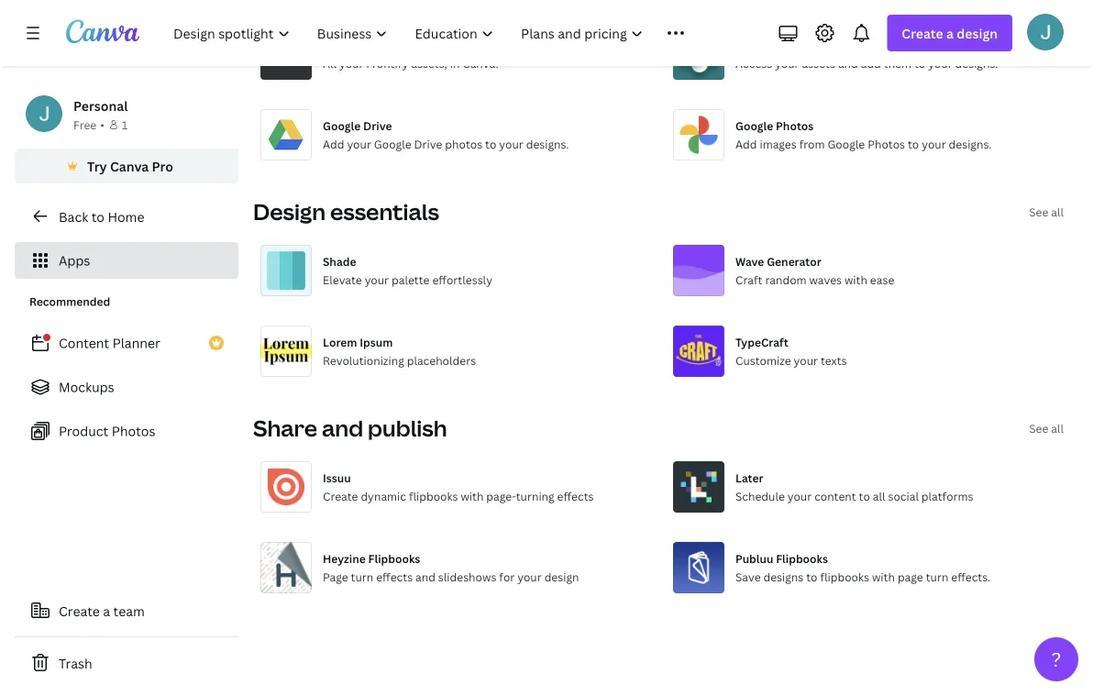 Task type: describe. For each thing, give the bounding box(es) containing it.
assets
[[802, 55, 836, 71]]

designs. for google photos add images from google photos to your designs.
[[949, 136, 992, 151]]

ipsum
[[360, 334, 393, 349]]

see all button for design essentials
[[1029, 203, 1064, 221]]

for
[[499, 569, 515, 584]]

john smith image
[[1027, 14, 1064, 50]]

turn inside the heyzine flipbooks page turn effects and slideshows for your design
[[351, 569, 374, 584]]

to inside 'link'
[[91, 208, 105, 225]]

share
[[253, 413, 318, 443]]

later
[[736, 470, 764, 485]]

lorem ipsum revolutionizing placeholders
[[323, 334, 476, 368]]

shade elevate your palette effortlessly
[[323, 254, 493, 287]]

publish
[[368, 413, 447, 443]]

trash link
[[15, 645, 239, 682]]

create for create a design
[[902, 24, 944, 42]]

all inside later schedule your content to all social platforms
[[873, 488, 886, 504]]

all
[[323, 55, 337, 71]]

create a team
[[59, 602, 145, 620]]

with inside publuu flipbooks save designs to flipbooks with page turn effects.
[[872, 569, 895, 584]]

from
[[800, 136, 825, 151]]

content
[[59, 334, 109, 352]]

see all for share and publish
[[1029, 421, 1064, 436]]

publuu
[[736, 551, 774, 566]]

free •
[[73, 117, 104, 132]]

all for share and publish
[[1052, 421, 1064, 436]]

random
[[765, 272, 807, 287]]

google photos add images from google photos to your designs.
[[736, 118, 992, 151]]

your inside the heyzine flipbooks page turn effects and slideshows for your design
[[518, 569, 542, 584]]

see all for design essentials
[[1029, 204, 1064, 219]]

list containing content planner
[[15, 325, 239, 450]]

? button
[[1035, 638, 1079, 682]]

free
[[73, 117, 97, 132]]

photos for google photos add images from google photos to your designs.
[[776, 118, 814, 133]]

see all button for share and publish
[[1029, 419, 1064, 438]]

page-
[[486, 488, 516, 504]]

assets,
[[411, 55, 447, 71]]

home
[[108, 208, 144, 225]]

canva.
[[463, 55, 499, 71]]

create a design
[[902, 24, 998, 42]]

effects.
[[952, 569, 991, 584]]

try
[[87, 157, 107, 175]]

heyzine flipbooks page turn effects and slideshows for your design
[[323, 551, 579, 584]]

flipbooks inside publuu flipbooks save designs to flipbooks with page turn effects.
[[821, 569, 870, 584]]

access
[[736, 55, 773, 71]]

apps
[[59, 252, 90, 269]]

shade
[[323, 254, 356, 269]]

in
[[450, 55, 460, 71]]

platforms
[[922, 488, 974, 504]]

pro
[[152, 157, 173, 175]]

apps link
[[15, 242, 239, 279]]

design
[[253, 197, 326, 227]]

google up images in the top of the page
[[736, 118, 774, 133]]

texts
[[821, 353, 847, 368]]

effects inside "issuu create dynamic flipbooks with page-turning effects"
[[557, 488, 594, 504]]

see for design essentials
[[1029, 204, 1049, 219]]

with inside wave generator craft random waves with ease
[[845, 272, 868, 287]]

product photos
[[59, 422, 155, 440]]

personal
[[73, 97, 128, 114]]

mockups
[[59, 378, 114, 396]]

back to home link
[[15, 198, 239, 235]]

dynamic
[[361, 488, 406, 504]]

social
[[888, 488, 919, 504]]

add for google photos add images from google photos to your designs.
[[736, 136, 757, 151]]

slideshows
[[438, 569, 497, 584]]

your inside 'google photos add images from google photos to your designs.'
[[922, 136, 946, 151]]

publuu flipbooks save designs to flipbooks with page turn effects.
[[736, 551, 991, 584]]

try canva pro button
[[15, 149, 239, 183]]

mockups link
[[15, 369, 239, 405]]

canva
[[110, 157, 149, 175]]

try canva pro
[[87, 157, 173, 175]]

turning
[[516, 488, 555, 504]]

typecraft customize your texts
[[736, 334, 847, 368]]

add
[[861, 55, 881, 71]]

to inside 'google photos add images from google photos to your designs.'
[[908, 136, 919, 151]]

1 vertical spatial and
[[322, 413, 363, 443]]

design inside the heyzine flipbooks page turn effects and slideshows for your design
[[545, 569, 579, 584]]

google drive add your google drive photos to your designs.
[[323, 118, 569, 151]]

?
[[1052, 646, 1062, 672]]

2 horizontal spatial photos
[[868, 136, 905, 151]]

google down all
[[323, 118, 361, 133]]

recommended
[[29, 294, 110, 309]]

typecraft
[[736, 334, 789, 349]]

issuu create dynamic flipbooks with page-turning effects
[[323, 470, 594, 504]]

palette
[[392, 272, 430, 287]]

planner
[[112, 334, 160, 352]]

customize
[[736, 353, 791, 368]]

all for design essentials
[[1052, 204, 1064, 219]]

save
[[736, 569, 761, 584]]

create for create a team
[[59, 602, 100, 620]]

0 vertical spatial and
[[838, 55, 858, 71]]

all your frontify assets, in canva.
[[323, 55, 499, 71]]

flipbooks for to
[[776, 551, 828, 566]]

content
[[815, 488, 856, 504]]

designs
[[764, 569, 804, 584]]

flipbooks inside "issuu create dynamic flipbooks with page-turning effects"
[[409, 488, 458, 504]]

1 horizontal spatial drive
[[414, 136, 443, 151]]

to inside publuu flipbooks save designs to flipbooks with page turn effects.
[[807, 569, 818, 584]]

heyzine
[[323, 551, 366, 566]]

craft
[[736, 272, 763, 287]]

create a team button
[[15, 593, 239, 629]]

design essentials
[[253, 197, 439, 227]]



Task type: vqa. For each thing, say whether or not it's contained in the screenshot.


Task type: locate. For each thing, give the bounding box(es) containing it.
1 see from the top
[[1029, 204, 1049, 219]]

drive down frontify
[[363, 118, 392, 133]]

to right content
[[859, 488, 870, 504]]

to
[[915, 55, 926, 71], [485, 136, 497, 151], [908, 136, 919, 151], [91, 208, 105, 225], [859, 488, 870, 504], [807, 569, 818, 584]]

flipbooks up the designs
[[776, 551, 828, 566]]

1 vertical spatial flipbooks
[[821, 569, 870, 584]]

1 vertical spatial create
[[323, 488, 358, 504]]

1 horizontal spatial and
[[416, 569, 436, 584]]

effects inside the heyzine flipbooks page turn effects and slideshows for your design
[[376, 569, 413, 584]]

design right for on the bottom left of the page
[[545, 569, 579, 584]]

drive left photos at left
[[414, 136, 443, 151]]

0 vertical spatial see all
[[1029, 204, 1064, 219]]

1 horizontal spatial a
[[947, 24, 954, 42]]

effects right page
[[376, 569, 413, 584]]

design inside create a design dropdown button
[[957, 24, 998, 42]]

1 horizontal spatial photos
[[776, 118, 814, 133]]

ease
[[870, 272, 895, 287]]

create up them
[[902, 24, 944, 42]]

to inside google drive add your google drive photos to your designs.
[[485, 136, 497, 151]]

2 flipbooks from the left
[[776, 551, 828, 566]]

1 vertical spatial with
[[461, 488, 484, 504]]

0 horizontal spatial effects
[[376, 569, 413, 584]]

2 see all from the top
[[1029, 421, 1064, 436]]

0 vertical spatial photos
[[776, 118, 814, 133]]

•
[[100, 117, 104, 132]]

list
[[15, 325, 239, 450]]

with left page
[[872, 569, 895, 584]]

a for team
[[103, 602, 110, 620]]

to inside later schedule your content to all social platforms
[[859, 488, 870, 504]]

flipbooks right dynamic
[[409, 488, 458, 504]]

your inside shade elevate your palette effortlessly
[[365, 272, 389, 287]]

placeholders
[[407, 353, 476, 368]]

0 horizontal spatial create
[[59, 602, 100, 620]]

drive
[[363, 118, 392, 133], [414, 136, 443, 151]]

a
[[947, 24, 954, 42], [103, 602, 110, 620]]

flipbooks for effects
[[368, 551, 420, 566]]

see all button
[[1029, 203, 1064, 221], [1029, 419, 1064, 438]]

1 turn from the left
[[351, 569, 374, 584]]

with left page-
[[461, 488, 484, 504]]

page
[[323, 569, 348, 584]]

and left add
[[838, 55, 858, 71]]

0 horizontal spatial and
[[322, 413, 363, 443]]

add inside google drive add your google drive photos to your designs.
[[323, 136, 344, 151]]

create left the "team"
[[59, 602, 100, 620]]

1 vertical spatial all
[[1052, 421, 1064, 436]]

a for design
[[947, 24, 954, 42]]

back
[[59, 208, 88, 225]]

2 vertical spatial and
[[416, 569, 436, 584]]

later schedule your content to all social platforms
[[736, 470, 974, 504]]

top level navigation element
[[161, 15, 719, 51], [161, 15, 719, 51]]

1 see all from the top
[[1029, 204, 1064, 219]]

1 vertical spatial effects
[[376, 569, 413, 584]]

1 horizontal spatial flipbooks
[[821, 569, 870, 584]]

add for google drive add your google drive photos to your designs.
[[323, 136, 344, 151]]

2 turn from the left
[[926, 569, 949, 584]]

see all
[[1029, 204, 1064, 219], [1029, 421, 1064, 436]]

google up essentials
[[374, 136, 411, 151]]

and inside the heyzine flipbooks page turn effects and slideshows for your design
[[416, 569, 436, 584]]

and left slideshows
[[416, 569, 436, 584]]

2 horizontal spatial and
[[838, 55, 858, 71]]

flipbooks inside publuu flipbooks save designs to flipbooks with page turn effects.
[[776, 551, 828, 566]]

1 vertical spatial see all button
[[1029, 419, 1064, 438]]

elevate
[[323, 272, 362, 287]]

2 see from the top
[[1029, 421, 1049, 436]]

lorem
[[323, 334, 357, 349]]

1 flipbooks from the left
[[368, 551, 420, 566]]

your inside later schedule your content to all social platforms
[[788, 488, 812, 504]]

google
[[323, 118, 361, 133], [736, 118, 774, 133], [374, 136, 411, 151], [828, 136, 865, 151]]

1
[[122, 117, 128, 132]]

google right from
[[828, 136, 865, 151]]

photos up images in the top of the page
[[776, 118, 814, 133]]

with left ease on the right
[[845, 272, 868, 287]]

0 vertical spatial effects
[[557, 488, 594, 504]]

0 horizontal spatial turn
[[351, 569, 374, 584]]

1 horizontal spatial flipbooks
[[776, 551, 828, 566]]

2 horizontal spatial with
[[872, 569, 895, 584]]

team
[[113, 602, 145, 620]]

designs. inside google drive add your google drive photos to your designs.
[[526, 136, 569, 151]]

frontify
[[366, 55, 409, 71]]

0 horizontal spatial flipbooks
[[368, 551, 420, 566]]

2 vertical spatial all
[[873, 488, 886, 504]]

a inside dropdown button
[[947, 24, 954, 42]]

product photos link
[[15, 413, 239, 450]]

1 vertical spatial drive
[[414, 136, 443, 151]]

0 vertical spatial with
[[845, 272, 868, 287]]

design left john smith icon
[[957, 24, 998, 42]]

flipbooks
[[368, 551, 420, 566], [776, 551, 828, 566]]

and up issuu
[[322, 413, 363, 443]]

create inside button
[[59, 602, 100, 620]]

to right them
[[915, 55, 926, 71]]

1 horizontal spatial design
[[957, 24, 998, 42]]

schedule
[[736, 488, 785, 504]]

1 horizontal spatial add
[[736, 136, 757, 151]]

to right the designs
[[807, 569, 818, 584]]

1 vertical spatial a
[[103, 602, 110, 620]]

create
[[902, 24, 944, 42], [323, 488, 358, 504], [59, 602, 100, 620]]

effects right turning
[[557, 488, 594, 504]]

design
[[957, 24, 998, 42], [545, 569, 579, 584]]

0 vertical spatial drive
[[363, 118, 392, 133]]

share and publish
[[253, 413, 447, 443]]

to right photos at left
[[485, 136, 497, 151]]

0 horizontal spatial add
[[323, 136, 344, 151]]

1 horizontal spatial create
[[323, 488, 358, 504]]

2 add from the left
[[736, 136, 757, 151]]

1 add from the left
[[323, 136, 344, 151]]

designs. inside 'google photos add images from google photos to your designs.'
[[949, 136, 992, 151]]

photos
[[776, 118, 814, 133], [868, 136, 905, 151], [112, 422, 155, 440]]

create inside dropdown button
[[902, 24, 944, 42]]

0 vertical spatial all
[[1052, 204, 1064, 219]]

0 horizontal spatial design
[[545, 569, 579, 584]]

1 vertical spatial design
[[545, 569, 579, 584]]

add left images in the top of the page
[[736, 136, 757, 151]]

photos inside list
[[112, 422, 155, 440]]

generator
[[767, 254, 822, 269]]

a inside button
[[103, 602, 110, 620]]

access your assets and add them to your designs.
[[736, 55, 998, 71]]

flipbooks right heyzine
[[368, 551, 420, 566]]

2 vertical spatial photos
[[112, 422, 155, 440]]

1 vertical spatial photos
[[868, 136, 905, 151]]

1 vertical spatial see all
[[1029, 421, 1064, 436]]

see for share and publish
[[1029, 421, 1049, 436]]

2 vertical spatial with
[[872, 569, 895, 584]]

0 vertical spatial create
[[902, 24, 944, 42]]

essentials
[[330, 197, 439, 227]]

2 horizontal spatial create
[[902, 24, 944, 42]]

1 see all button from the top
[[1029, 203, 1064, 221]]

a left the "team"
[[103, 602, 110, 620]]

wave generator craft random waves with ease
[[736, 254, 895, 287]]

add inside 'google photos add images from google photos to your designs.'
[[736, 136, 757, 151]]

1 vertical spatial see
[[1029, 421, 1049, 436]]

with inside "issuu create dynamic flipbooks with page-turning effects"
[[461, 488, 484, 504]]

add
[[323, 136, 344, 151], [736, 136, 757, 151]]

create inside "issuu create dynamic flipbooks with page-turning effects"
[[323, 488, 358, 504]]

effortlessly
[[432, 272, 493, 287]]

issuu
[[323, 470, 351, 485]]

create a design button
[[887, 15, 1013, 51]]

them
[[884, 55, 912, 71]]

2 see all button from the top
[[1029, 419, 1064, 438]]

content planner link
[[15, 325, 239, 361]]

waves
[[810, 272, 842, 287]]

flipbooks
[[409, 488, 458, 504], [821, 569, 870, 584]]

your
[[339, 55, 364, 71], [775, 55, 800, 71], [929, 55, 953, 71], [347, 136, 371, 151], [499, 136, 524, 151], [922, 136, 946, 151], [365, 272, 389, 287], [794, 353, 818, 368], [788, 488, 812, 504], [518, 569, 542, 584]]

0 vertical spatial flipbooks
[[409, 488, 458, 504]]

turn down heyzine
[[351, 569, 374, 584]]

0 horizontal spatial flipbooks
[[409, 488, 458, 504]]

1 horizontal spatial turn
[[926, 569, 949, 584]]

0 horizontal spatial drive
[[363, 118, 392, 133]]

0 horizontal spatial photos
[[112, 422, 155, 440]]

to right the back
[[91, 208, 105, 225]]

photos right from
[[868, 136, 905, 151]]

all
[[1052, 204, 1064, 219], [1052, 421, 1064, 436], [873, 488, 886, 504]]

product
[[59, 422, 109, 440]]

create down issuu
[[323, 488, 358, 504]]

to down them
[[908, 136, 919, 151]]

photos
[[445, 136, 483, 151]]

flipbooks inside the heyzine flipbooks page turn effects and slideshows for your design
[[368, 551, 420, 566]]

turn right page
[[926, 569, 949, 584]]

and
[[838, 55, 858, 71], [322, 413, 363, 443], [416, 569, 436, 584]]

back to home
[[59, 208, 144, 225]]

2 vertical spatial create
[[59, 602, 100, 620]]

designs. for google drive add your google drive photos to your designs.
[[526, 136, 569, 151]]

page
[[898, 569, 923, 584]]

0 vertical spatial see all button
[[1029, 203, 1064, 221]]

0 vertical spatial design
[[957, 24, 998, 42]]

see
[[1029, 204, 1049, 219], [1029, 421, 1049, 436]]

1 horizontal spatial with
[[845, 272, 868, 287]]

trash
[[59, 655, 92, 672]]

photos down "mockups" link
[[112, 422, 155, 440]]

0 vertical spatial see
[[1029, 204, 1049, 219]]

flipbooks right the designs
[[821, 569, 870, 584]]

photos for product photos
[[112, 422, 155, 440]]

0 vertical spatial a
[[947, 24, 954, 42]]

0 horizontal spatial with
[[461, 488, 484, 504]]

designs.
[[955, 55, 998, 71], [526, 136, 569, 151], [949, 136, 992, 151]]

your inside typecraft customize your texts
[[794, 353, 818, 368]]

wave
[[736, 254, 764, 269]]

revolutionizing
[[323, 353, 404, 368]]

add up design essentials
[[323, 136, 344, 151]]

content planner
[[59, 334, 160, 352]]

0 horizontal spatial a
[[103, 602, 110, 620]]

turn inside publuu flipbooks save designs to flipbooks with page turn effects.
[[926, 569, 949, 584]]

images
[[760, 136, 797, 151]]

a up access your assets and add them to your designs.
[[947, 24, 954, 42]]

1 horizontal spatial effects
[[557, 488, 594, 504]]



